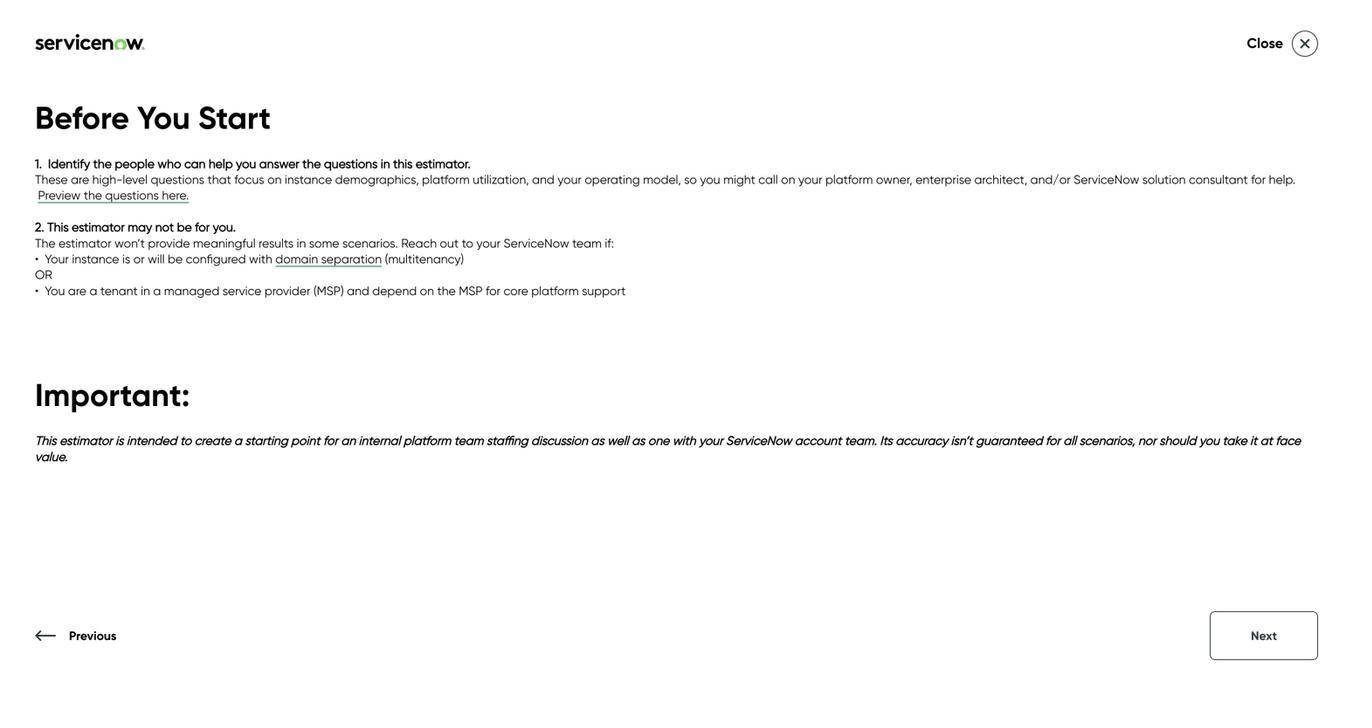 Task type: vqa. For each thing, say whether or not it's contained in the screenshot.
Preferences
no



Task type: locate. For each thing, give the bounding box(es) containing it.
people
[[115, 156, 155, 171], [1121, 412, 1166, 429]]

0 horizontal spatial servicenow
[[504, 236, 570, 251]]

out up "(multitenancy)"
[[440, 236, 459, 251]]

consultant
[[1190, 172, 1249, 187]]

team inside use the platform team estimator to find out how many people you need to build your team a
[[1316, 412, 1350, 429]]

in up domain
[[297, 236, 306, 251]]

0 vertical spatial and
[[532, 172, 555, 187]]

you down need at the bottom right of page
[[1200, 434, 1220, 449]]

as
[[591, 434, 605, 449], [632, 434, 645, 449]]

1 horizontal spatial in
[[297, 236, 306, 251]]

the down high-
[[84, 188, 102, 203]]

with inside this estimator is intended to create a starting point for an internal platform team staffing discussion as well as one with your servicenow account team. its accuracy isn't guaranteed for all scenarios, nor should you take it at face value.
[[673, 434, 696, 449]]

0 vertical spatial in
[[381, 156, 390, 171]]

0 vertical spatial out
[[440, 236, 459, 251]]

1 horizontal spatial team
[[573, 236, 602, 251]]

0 vertical spatial with
[[249, 252, 273, 267]]

instance inside 2. this estimator may not be for you. the estimator won't provide meaningful results in some scenarios. reach out to your servicenow team if: •  your instance is or will be configured with domain separation (multitenancy) or •  you are a tenant in a managed service provider (msp) and depend on the msp for core platform support
[[72, 252, 119, 267]]

the left msp
[[437, 284, 456, 298]]

1 horizontal spatial you
[[137, 98, 190, 137]]

in left this
[[381, 156, 390, 171]]

1 horizontal spatial on
[[420, 284, 434, 298]]

2 horizontal spatial in
[[381, 156, 390, 171]]

are down your
[[68, 284, 87, 298]]

be
[[177, 220, 192, 235], [168, 252, 183, 267]]

estimator
[[72, 220, 125, 235], [59, 236, 112, 251], [60, 434, 113, 449]]

these
[[35, 172, 68, 187]]

team left staffing
[[454, 434, 484, 449]]

0 vertical spatial servicenow
[[1074, 172, 1140, 187]]

domain
[[276, 252, 318, 267]]

2 horizontal spatial team
[[1316, 412, 1350, 429]]

can
[[184, 156, 206, 171]]

one
[[648, 434, 670, 449]]

2 horizontal spatial with
[[673, 434, 696, 449]]

if:
[[605, 236, 614, 251]]

close
[[1248, 35, 1284, 52]]

on down answer
[[268, 172, 282, 187]]

1.  identify the people who can help you answer the questions in this estimator. these are high-level questions that focus on instance demographics, platform utilization, and your operating model, so you might call on your platform owner, enterprise architect, and/or servicenow solution consultant for help. preview the questions here.
[[35, 156, 1296, 203]]

scenarios,
[[1080, 434, 1136, 449]]

2 vertical spatial servicenow
[[726, 434, 792, 449]]

instance down won't
[[72, 252, 119, 267]]

2 as from the left
[[632, 434, 645, 449]]

with left 'us'
[[97, 626, 127, 643]]

this estimator is intended to create a starting point for an internal platform team staffing discussion as well as one with your servicenow account team. its accuracy isn't guaranteed for all scenarios, nor should you take it at face value.
[[35, 434, 1302, 464]]

2 vertical spatial estimator
[[60, 434, 113, 449]]

servicenow up core
[[504, 236, 570, 251]]

be down the provide
[[168, 252, 183, 267]]

on inside 2. this estimator may not be for you. the estimator won't provide meaningful results in some scenarios. reach out to your servicenow team if: •  your instance is or will be configured with domain separation (multitenancy) or •  you are a tenant in a managed service provider (msp) and depend on the msp for core platform support
[[420, 284, 434, 298]]

estimator down preview the questions here. link
[[72, 220, 125, 235]]

questions
[[324, 156, 378, 171], [151, 172, 205, 187], [105, 188, 159, 203]]

so
[[685, 172, 697, 187]]

you down the or
[[45, 284, 65, 298]]

to left create
[[180, 434, 192, 449]]

are down 1.  identify
[[71, 172, 89, 187]]

0 horizontal spatial team
[[454, 434, 484, 449]]

1 horizontal spatial out
[[1027, 412, 1048, 429]]

team
[[573, 236, 602, 251], [1316, 412, 1350, 429], [454, 434, 484, 449]]

is left or
[[122, 252, 130, 267]]

out inside 2. this estimator may not be for you. the estimator won't provide meaningful results in some scenarios. reach out to your servicenow team if: •  your instance is or will be configured with domain separation (multitenancy) or •  you are a tenant in a managed service provider (msp) and depend on the msp for core platform support
[[440, 236, 459, 251]]

0 horizontal spatial in
[[141, 284, 150, 298]]

estimator up value.
[[60, 434, 113, 449]]

1 vertical spatial this
[[35, 434, 56, 449]]

your
[[558, 172, 582, 187], [799, 172, 823, 187], [477, 236, 501, 251], [1285, 412, 1312, 429], [699, 434, 723, 449]]

team left if:
[[573, 236, 602, 251]]

with right one
[[673, 434, 696, 449]]

2 vertical spatial in
[[141, 284, 150, 298]]

2 vertical spatial team
[[454, 434, 484, 449]]

platform right internal
[[404, 434, 451, 449]]

1 vertical spatial people
[[1121, 412, 1166, 429]]

you
[[236, 156, 256, 171], [701, 172, 721, 187], [1170, 412, 1193, 429], [1200, 434, 1220, 449]]

discussion
[[531, 434, 588, 449]]

0 horizontal spatial you
[[45, 284, 65, 298]]

questions up demographics,
[[324, 156, 378, 171]]

accuracy
[[896, 434, 949, 449]]

1 vertical spatial team
[[1316, 412, 1350, 429]]

instance down answer
[[285, 172, 332, 187]]

help.
[[1270, 172, 1296, 187]]

this
[[47, 220, 69, 235], [35, 434, 56, 449]]

to left find
[[982, 412, 996, 429]]

servicenow right and/or
[[1074, 172, 1140, 187]]

out right find
[[1027, 412, 1048, 429]]

as right well
[[632, 434, 645, 449]]

configured
[[186, 252, 246, 267]]

in
[[381, 156, 390, 171], [297, 236, 306, 251], [141, 284, 150, 298]]

your up face
[[1285, 412, 1312, 429]]

1 vertical spatial is
[[116, 434, 124, 449]]

2 horizontal spatial servicenow
[[1074, 172, 1140, 187]]

as left well
[[591, 434, 605, 449]]

0 vertical spatial people
[[115, 156, 155, 171]]

platform inside this estimator is intended to create a starting point for an internal platform team staffing discussion as well as one with your servicenow account team. its accuracy isn't guaranteed for all scenarios, nor should you take it at face value.
[[404, 434, 451, 449]]

a
[[90, 284, 97, 298], [153, 284, 161, 298], [1353, 412, 1354, 429], [234, 434, 242, 449]]

with
[[249, 252, 273, 267], [673, 434, 696, 449], [97, 626, 127, 643]]

0 horizontal spatial out
[[440, 236, 459, 251]]

instance
[[285, 172, 332, 187], [72, 252, 119, 267]]

some
[[309, 236, 340, 251]]

you up who
[[137, 98, 190, 137]]

this right 2.
[[47, 220, 69, 235]]

1 horizontal spatial and
[[532, 172, 555, 187]]

1 horizontal spatial with
[[249, 252, 273, 267]]

use
[[771, 412, 795, 429]]

a inside use the platform team estimator to find out how many people you need to build your team a
[[1353, 412, 1354, 429]]

estimator up your
[[59, 236, 112, 251]]

is
[[122, 252, 130, 267], [116, 434, 124, 449]]

2 vertical spatial questions
[[105, 188, 159, 203]]

your right one
[[699, 434, 723, 449]]

your left operating
[[558, 172, 582, 187]]

0 horizontal spatial on
[[268, 172, 282, 187]]

1 vertical spatial out
[[1027, 412, 1048, 429]]

0 vertical spatial instance
[[285, 172, 332, 187]]

1 vertical spatial estimator
[[59, 236, 112, 251]]

will
[[148, 252, 165, 267]]

1 vertical spatial and
[[347, 284, 370, 298]]

1 horizontal spatial as
[[632, 434, 645, 449]]

who
[[158, 156, 181, 171]]

your
[[45, 252, 69, 267]]

it
[[1251, 434, 1258, 449]]

estimator.
[[416, 156, 471, 171]]

for right msp
[[486, 284, 501, 298]]

team right the build
[[1316, 412, 1350, 429]]

1 horizontal spatial instance
[[285, 172, 332, 187]]

0 horizontal spatial and
[[347, 284, 370, 298]]

may
[[128, 220, 152, 235]]

support
[[582, 284, 626, 298]]

you inside 2. this estimator may not be for you. the estimator won't provide meaningful results in some scenarios. reach out to your servicenow team if: •  your instance is or will be configured with domain separation (multitenancy) or •  you are a tenant in a managed service provider (msp) and depend on the msp for core platform support
[[45, 284, 65, 298]]

before you start
[[35, 98, 271, 137]]

questions up here.
[[151, 172, 205, 187]]

0 vertical spatial is
[[122, 252, 130, 267]]

to up "(multitenancy)"
[[462, 236, 474, 251]]

platform right core
[[532, 284, 579, 298]]

not
[[155, 220, 174, 235]]

on right call
[[782, 172, 796, 187]]

are inside 1.  identify the people who can help you answer the questions in this estimator. these are high-level questions that focus on instance demographics, platform utilization, and your operating model, so you might call on your platform owner, enterprise architect, and/or servicenow solution consultant for help. preview the questions here.
[[71, 172, 89, 187]]

in inside 1.  identify the people who can help you answer the questions in this estimator. these are high-level questions that focus on instance demographics, platform utilization, and your operating model, so you might call on your platform owner, enterprise architect, and/or servicenow solution consultant for help. preview the questions here.
[[381, 156, 390, 171]]

is left intended
[[116, 434, 124, 449]]

use the platform team estimator to find out how many people you need to build your team a
[[771, 412, 1354, 450]]

2 vertical spatial with
[[97, 626, 127, 643]]

with down results
[[249, 252, 273, 267]]

1 horizontal spatial people
[[1121, 412, 1166, 429]]

platform down the estimator.
[[422, 172, 470, 187]]

the up account
[[798, 412, 819, 429]]

0 horizontal spatial as
[[591, 434, 605, 449]]

intended
[[127, 434, 177, 449]]

1 vertical spatial instance
[[72, 252, 119, 267]]

1 vertical spatial servicenow
[[504, 236, 570, 251]]

0 vertical spatial are
[[71, 172, 89, 187]]

(msp)
[[314, 284, 344, 298]]

answer
[[259, 156, 300, 171]]

and right utilization,
[[532, 172, 555, 187]]

0 vertical spatial this
[[47, 220, 69, 235]]

servicenow
[[1074, 172, 1140, 187], [504, 236, 570, 251], [726, 434, 792, 449]]

reach
[[401, 236, 437, 251]]

on
[[268, 172, 282, 187], [782, 172, 796, 187], [420, 284, 434, 298]]

you up focus
[[236, 156, 256, 171]]

platform inside 2. this estimator may not be for you. the estimator won't provide meaningful results in some scenarios. reach out to your servicenow team if: •  your instance is or will be configured with domain separation (multitenancy) or •  you are a tenant in a managed service provider (msp) and depend on the msp for core platform support
[[532, 284, 579, 298]]

and/or
[[1031, 172, 1071, 187]]

people up nor
[[1121, 412, 1166, 429]]

won't
[[115, 236, 145, 251]]

0 horizontal spatial instance
[[72, 252, 119, 267]]

to
[[462, 236, 474, 251], [982, 412, 996, 429], [1233, 412, 1246, 429], [180, 434, 192, 449]]

the up high-
[[93, 156, 112, 171]]

previous
[[69, 629, 117, 644]]

servicenow down use
[[726, 434, 792, 449]]

your up msp
[[477, 236, 501, 251]]

1 horizontal spatial servicenow
[[726, 434, 792, 449]]

and right (msp)
[[347, 284, 370, 298]]

call
[[759, 172, 779, 187]]

for left "help."
[[1252, 172, 1267, 187]]

1 vertical spatial with
[[673, 434, 696, 449]]

people inside 1.  identify the people who can help you answer the questions in this estimator. these are high-level questions that focus on instance demographics, platform utilization, and your operating model, so you might call on your platform owner, enterprise architect, and/or servicenow solution consultant for help. preview the questions here.
[[115, 156, 155, 171]]

out
[[440, 236, 459, 251], [1027, 412, 1048, 429]]

owner,
[[877, 172, 913, 187]]

be right not
[[177, 220, 192, 235]]

provider
[[265, 284, 311, 298]]

preview
[[38, 188, 81, 203]]

on down "(multitenancy)"
[[420, 284, 434, 298]]

connect with us
[[35, 626, 146, 643]]

questions down the level
[[105, 188, 159, 203]]

to inside 2. this estimator may not be for you. the estimator won't provide meaningful results in some scenarios. reach out to your servicenow team if: •  your instance is or will be configured with domain separation (multitenancy) or •  you are a tenant in a managed service provider (msp) and depend on the msp for core platform support
[[462, 236, 474, 251]]

0 horizontal spatial people
[[115, 156, 155, 171]]

1 vertical spatial in
[[297, 236, 306, 251]]

high-
[[92, 172, 123, 187]]

platform
[[422, 172, 470, 187], [826, 172, 874, 187], [532, 284, 579, 298], [404, 434, 451, 449]]

the
[[93, 156, 112, 171], [303, 156, 321, 171], [84, 188, 102, 203], [437, 284, 456, 298], [798, 412, 819, 429]]

for left an
[[323, 434, 338, 449]]

that
[[208, 172, 231, 187]]

you up should
[[1170, 412, 1193, 429]]

demographics,
[[335, 172, 419, 187]]

0 vertical spatial questions
[[324, 156, 378, 171]]

this up value.
[[35, 434, 56, 449]]

1 vertical spatial you
[[45, 284, 65, 298]]

1 vertical spatial be
[[168, 252, 183, 267]]

people up the level
[[115, 156, 155, 171]]

in right tenant
[[141, 284, 150, 298]]

are
[[71, 172, 89, 187], [68, 284, 87, 298]]

0 vertical spatial team
[[573, 236, 602, 251]]

and
[[532, 172, 555, 187], [347, 284, 370, 298]]

1 vertical spatial are
[[68, 284, 87, 298]]

0 vertical spatial you
[[137, 98, 190, 137]]

you
[[137, 98, 190, 137], [45, 284, 65, 298]]



Task type: describe. For each thing, give the bounding box(es) containing it.
your right call
[[799, 172, 823, 187]]

guaranteed
[[976, 434, 1043, 449]]

your inside use the platform team estimator to find out how many people you need to build your team a
[[1285, 412, 1312, 429]]

(multitenancy)
[[385, 252, 464, 267]]

team inside 2. this estimator may not be for you. the estimator won't provide meaningful results in some scenarios. reach out to your servicenow team if: •  your instance is or will be configured with domain separation (multitenancy) or •  you are a tenant in a managed service provider (msp) and depend on the msp for core platform support
[[573, 236, 602, 251]]

0 vertical spatial estimator
[[72, 220, 125, 235]]

the inside 2. this estimator may not be for you. the estimator won't provide meaningful results in some scenarios. reach out to your servicenow team if: •  your instance is or will be configured with domain separation (multitenancy) or •  you are a tenant in a managed service provider (msp) and depend on the msp for core platform support
[[437, 284, 456, 298]]

model,
[[643, 172, 682, 187]]

how
[[1052, 412, 1078, 429]]

domain separation link
[[276, 252, 382, 267]]

platform
[[823, 412, 877, 429]]

tenant
[[100, 284, 138, 298]]

next link
[[1211, 612, 1319, 661]]

create
[[195, 434, 231, 449]]

or
[[35, 268, 52, 282]]

team
[[880, 412, 915, 429]]

servicenow inside 2. this estimator may not be for you. the estimator won't provide meaningful results in some scenarios. reach out to your servicenow team if: •  your instance is or will be configured with domain separation (multitenancy) or •  you are a tenant in a managed service provider (msp) and depend on the msp for core platform support
[[504, 236, 570, 251]]

an
[[341, 434, 356, 449]]

many
[[1082, 412, 1118, 429]]

meaningful
[[193, 236, 256, 251]]

1 vertical spatial questions
[[151, 172, 205, 187]]

build
[[1250, 412, 1281, 429]]

staffing
[[487, 434, 528, 449]]

2 horizontal spatial on
[[782, 172, 796, 187]]

level
[[123, 172, 148, 187]]

instance inside 1.  identify the people who can help you answer the questions in this estimator. these are high-level questions that focus on instance demographics, platform utilization, and your operating model, so you might call on your platform owner, enterprise architect, and/or servicenow solution consultant for help. preview the questions here.
[[285, 172, 332, 187]]

are inside 2. this estimator may not be for you. the estimator won't provide meaningful results in some scenarios. reach out to your servicenow team if: •  your instance is or will be configured with domain separation (multitenancy) or •  you are a tenant in a managed service provider (msp) and depend on the msp for core platform support
[[68, 284, 87, 298]]

scenarios.
[[343, 236, 398, 251]]

2.
[[35, 220, 44, 235]]

out inside use the platform team estimator to find out how many people you need to build your team a
[[1027, 412, 1048, 429]]

servicenow inside 1.  identify the people who can help you answer the questions in this estimator. these are high-level questions that focus on instance demographics, platform utilization, and your operating model, so you might call on your platform owner, enterprise architect, and/or servicenow solution consultant for help. preview the questions here.
[[1074, 172, 1140, 187]]

1 as from the left
[[591, 434, 605, 449]]

people inside use the platform team estimator to find out how many people you need to build your team a
[[1121, 412, 1166, 429]]

find
[[999, 412, 1023, 429]]

platform left the owner,
[[826, 172, 874, 187]]

next
[[1252, 629, 1278, 644]]

0 horizontal spatial with
[[97, 626, 127, 643]]

architect,
[[975, 172, 1028, 187]]

and inside 2. this estimator may not be for you. the estimator won't provide meaningful results in some scenarios. reach out to your servicenow team if: •  your instance is or will be configured with domain separation (multitenancy) or •  you are a tenant in a managed service provider (msp) and depend on the msp for core platform support
[[347, 284, 370, 298]]

start
[[198, 98, 271, 137]]

to up take
[[1233, 412, 1246, 429]]

value.
[[35, 450, 68, 464]]

your inside this estimator is intended to create a starting point for an internal platform team staffing discussion as well as one with your servicenow account team. its accuracy isn't guaranteed for all scenarios, nor should you take it at face value.
[[699, 434, 723, 449]]

and inside 1.  identify the people who can help you answer the questions in this estimator. these are high-level questions that focus on instance demographics, platform utilization, and your operating model, so you might call on your platform owner, enterprise architect, and/or servicenow solution consultant for help. preview the questions here.
[[532, 172, 555, 187]]

estimator
[[919, 412, 979, 429]]

at
[[1261, 434, 1274, 449]]

utilization,
[[473, 172, 529, 187]]

its
[[881, 434, 893, 449]]

service
[[223, 284, 262, 298]]

should
[[1160, 434, 1197, 449]]

connect
[[35, 626, 93, 643]]

your inside 2. this estimator may not be for you. the estimator won't provide meaningful results in some scenarios. reach out to your servicenow team if: •  your instance is or will be configured with domain separation (multitenancy) or •  you are a tenant in a managed service provider (msp) and depend on the msp for core platform support
[[477, 236, 501, 251]]

or
[[133, 252, 145, 267]]

team.
[[845, 434, 877, 449]]

results
[[259, 236, 294, 251]]

well
[[608, 434, 629, 449]]

important:
[[35, 376, 190, 415]]

the right answer
[[303, 156, 321, 171]]

here.
[[162, 188, 189, 203]]

with inside 2. this estimator may not be for you. the estimator won't provide meaningful results in some scenarios. reach out to your servicenow team if: •  your instance is or will be configured with domain separation (multitenancy) or •  you are a tenant in a managed service provider (msp) and depend on the msp for core platform support
[[249, 252, 273, 267]]

for left you.
[[195, 220, 210, 235]]

2. this estimator may not be for you. the estimator won't provide meaningful results in some scenarios. reach out to your servicenow team if: •  your instance is or will be configured with domain separation (multitenancy) or •  you are a tenant in a managed service provider (msp) and depend on the msp for core platform support
[[35, 220, 626, 298]]

internal
[[359, 434, 401, 449]]

you inside this estimator is intended to create a starting point for an internal platform team staffing discussion as well as one with your servicenow account team. its accuracy isn't guaranteed for all scenarios, nor should you take it at face value.
[[1200, 434, 1220, 449]]

the inside use the platform team estimator to find out how many people you need to build your team a
[[798, 412, 819, 429]]

provide
[[148, 236, 190, 251]]

isn't
[[952, 434, 973, 449]]

separation
[[321, 252, 382, 267]]

all
[[1064, 434, 1077, 449]]

starting
[[245, 434, 288, 449]]

operating
[[585, 172, 640, 187]]

estimator inside this estimator is intended to create a starting point for an internal platform team staffing discussion as well as one with your servicenow account team. its accuracy isn't guaranteed for all scenarios, nor should you take it at face value.
[[60, 434, 113, 449]]

this inside 2. this estimator may not be for you. the estimator won't provide meaningful results in some scenarios. reach out to your servicenow team if: •  your instance is or will be configured with domain separation (multitenancy) or •  you are a tenant in a managed service provider (msp) and depend on the msp for core platform support
[[47, 220, 69, 235]]

you inside use the platform team estimator to find out how many people you need to build your team a
[[1170, 412, 1193, 429]]

the
[[35, 236, 56, 251]]

0 vertical spatial be
[[177, 220, 192, 235]]

focus
[[234, 172, 265, 187]]

face
[[1277, 434, 1302, 449]]

before
[[35, 98, 129, 137]]

this
[[393, 156, 413, 171]]

a inside this estimator is intended to create a starting point for an internal platform team staffing discussion as well as one with your servicenow account team. its accuracy isn't guaranteed for all scenarios, nor should you take it at face value.
[[234, 434, 242, 449]]

you right so
[[701, 172, 721, 187]]

core
[[504, 284, 529, 298]]

might
[[724, 172, 756, 187]]

nor
[[1139, 434, 1157, 449]]

help
[[209, 156, 233, 171]]

account
[[795, 434, 842, 449]]

point
[[291, 434, 320, 449]]

preview the questions here. link
[[38, 188, 189, 204]]

need
[[1197, 412, 1230, 429]]

team inside this estimator is intended to create a starting point for an internal platform team staffing discussion as well as one with your servicenow account team. its accuracy isn't guaranteed for all scenarios, nor should you take it at face value.
[[454, 434, 484, 449]]

is inside 2. this estimator may not be for you. the estimator won't provide meaningful results in some scenarios. reach out to your servicenow team if: •  your instance is or will be configured with domain separation (multitenancy) or •  you are a tenant in a managed service provider (msp) and depend on the msp for core platform support
[[122, 252, 130, 267]]

managed
[[164, 284, 220, 298]]

depend
[[373, 284, 417, 298]]

is inside this estimator is intended to create a starting point for an internal platform team staffing discussion as well as one with your servicenow account team. its accuracy isn't guaranteed for all scenarios, nor should you take it at face value.
[[116, 434, 124, 449]]

us
[[131, 626, 146, 643]]

this inside this estimator is intended to create a starting point for an internal platform team staffing discussion as well as one with your servicenow account team. its accuracy isn't guaranteed for all scenarios, nor should you take it at face value.
[[35, 434, 56, 449]]

for inside 1.  identify the people who can help you answer the questions in this estimator. these are high-level questions that focus on instance demographics, platform utilization, and your operating model, so you might call on your platform owner, enterprise architect, and/or servicenow solution consultant for help. preview the questions here.
[[1252, 172, 1267, 187]]

take
[[1223, 434, 1248, 449]]

for left all
[[1046, 434, 1061, 449]]

enterprise
[[916, 172, 972, 187]]

to inside this estimator is intended to create a starting point for an internal platform team staffing discussion as well as one with your servicenow account team. its accuracy isn't guaranteed for all scenarios, nor should you take it at face value.
[[180, 434, 192, 449]]

1.  identify
[[35, 156, 90, 171]]

servicenow inside this estimator is intended to create a starting point for an internal platform team staffing discussion as well as one with your servicenow account team. its accuracy isn't guaranteed for all scenarios, nor should you take it at face value.
[[726, 434, 792, 449]]

you.
[[213, 220, 236, 235]]



